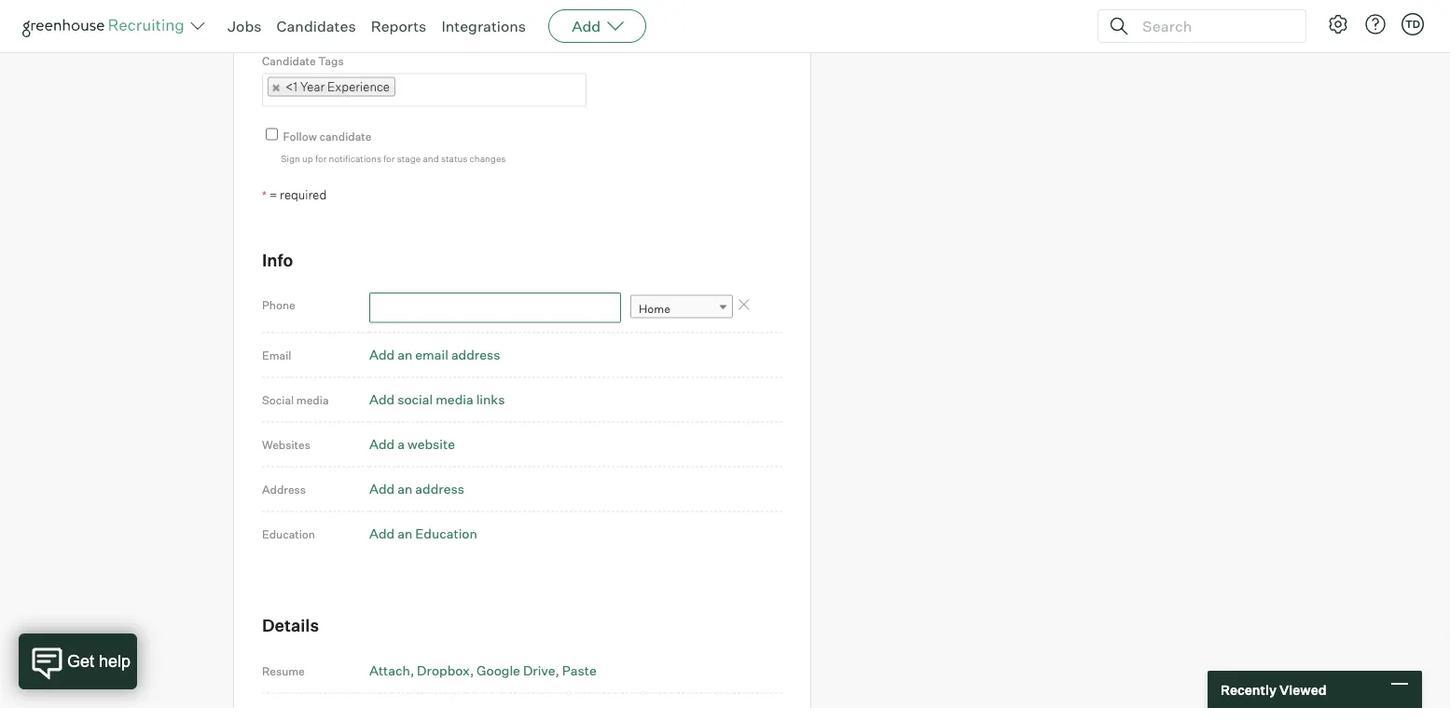 Task type: vqa. For each thing, say whether or not it's contained in the screenshot.
Candidates
yes



Task type: locate. For each thing, give the bounding box(es) containing it.
an down 'add an address'
[[398, 526, 413, 542]]

jobs link
[[228, 17, 262, 35]]

experience
[[327, 79, 390, 94]]

0 horizontal spatial education
[[262, 527, 315, 541]]

add an address
[[369, 481, 464, 497]]

*
[[262, 188, 267, 202]]

reports link
[[371, 17, 427, 35]]

for right up
[[315, 152, 327, 164]]

address
[[262, 482, 306, 496]]

phone
[[262, 298, 295, 312]]

social
[[398, 392, 433, 408]]

add for add a website
[[369, 436, 395, 453]]

attach link
[[369, 663, 414, 679]]

education
[[415, 526, 477, 542], [262, 527, 315, 541]]

address
[[451, 347, 500, 363], [415, 481, 464, 497]]

candidates
[[277, 17, 356, 35]]

2 an from the top
[[398, 481, 413, 497]]

education down add an address link
[[415, 526, 477, 542]]

sign
[[281, 152, 300, 164]]

viewed
[[1280, 682, 1327, 698]]

* = required
[[262, 187, 327, 202]]

3 an from the top
[[398, 526, 413, 542]]

an for address
[[398, 481, 413, 497]]

follow candidate
[[283, 129, 372, 143]]

add
[[572, 17, 601, 35], [369, 347, 395, 363], [369, 392, 395, 408], [369, 436, 395, 453], [369, 481, 395, 497], [369, 526, 395, 542]]

website
[[408, 436, 455, 453]]

a
[[398, 436, 405, 453]]

changes
[[470, 152, 506, 164]]

1 vertical spatial an
[[398, 481, 413, 497]]

1 horizontal spatial for
[[383, 152, 395, 164]]

media right social
[[296, 393, 329, 407]]

paste
[[562, 663, 597, 679]]

for
[[315, 152, 327, 164], [383, 152, 395, 164]]

for left stage
[[383, 152, 395, 164]]

address down the 'website'
[[415, 481, 464, 497]]

media left links
[[436, 392, 473, 408]]

add inside popup button
[[572, 17, 601, 35]]

0 vertical spatial address
[[451, 347, 500, 363]]

0 vertical spatial an
[[398, 347, 413, 363]]

education down address
[[262, 527, 315, 541]]

tags
[[318, 54, 344, 68]]

add a website
[[369, 436, 455, 453]]

stage
[[397, 152, 421, 164]]

dropbox link
[[417, 663, 474, 679]]

None text field
[[395, 75, 414, 105], [369, 293, 621, 323], [395, 75, 414, 105], [369, 293, 621, 323]]

home link
[[630, 295, 733, 322]]

google drive link
[[477, 663, 559, 679]]

an
[[398, 347, 413, 363], [398, 481, 413, 497], [398, 526, 413, 542]]

recently
[[1221, 682, 1277, 698]]

required
[[280, 187, 327, 202]]

2 vertical spatial an
[[398, 526, 413, 542]]

candidates link
[[277, 17, 356, 35]]

add button
[[549, 9, 647, 43]]

an left email
[[398, 347, 413, 363]]

1 an from the top
[[398, 347, 413, 363]]

attach dropbox google drive paste
[[369, 663, 597, 679]]

add a website link
[[369, 436, 455, 453]]

2 for from the left
[[383, 152, 395, 164]]

dropbox
[[417, 663, 470, 679]]

integrations
[[442, 17, 526, 35]]

social
[[262, 393, 294, 407]]

details
[[262, 615, 319, 636]]

media
[[436, 392, 473, 408], [296, 393, 329, 407]]

info
[[262, 250, 293, 271]]

an down a
[[398, 481, 413, 497]]

0 horizontal spatial for
[[315, 152, 327, 164]]

address right email
[[451, 347, 500, 363]]

an for education
[[398, 526, 413, 542]]

<1
[[285, 79, 298, 94]]



Task type: describe. For each thing, give the bounding box(es) containing it.
<1 year experience
[[285, 79, 390, 94]]

attach
[[369, 663, 410, 679]]

websites
[[262, 438, 310, 452]]

reports
[[371, 17, 427, 35]]

home
[[639, 302, 670, 316]]

add social media links link
[[369, 392, 505, 408]]

email
[[415, 347, 448, 363]]

1 horizontal spatial media
[[436, 392, 473, 408]]

td button
[[1402, 13, 1424, 35]]

=
[[269, 187, 277, 202]]

and
[[423, 152, 439, 164]]

td button
[[1398, 9, 1428, 39]]

0 horizontal spatial media
[[296, 393, 329, 407]]

add an education
[[369, 526, 477, 542]]

configure image
[[1327, 13, 1350, 35]]

up
[[302, 152, 313, 164]]

add for add
[[572, 17, 601, 35]]

candidate tags
[[262, 54, 344, 68]]

add social media links
[[369, 392, 505, 408]]

status
[[441, 152, 468, 164]]

1 vertical spatial address
[[415, 481, 464, 497]]

Follow candidate checkbox
[[266, 128, 278, 140]]

google
[[477, 663, 520, 679]]

an for email
[[398, 347, 413, 363]]

greenhouse recruiting image
[[22, 15, 190, 37]]

links
[[476, 392, 505, 408]]

integrations link
[[442, 17, 526, 35]]

recently viewed
[[1221, 682, 1327, 698]]

drive
[[523, 663, 555, 679]]

candidate
[[319, 129, 372, 143]]

year
[[300, 79, 325, 94]]

1 horizontal spatial education
[[415, 526, 477, 542]]

social media
[[262, 393, 329, 407]]

add for add an email address
[[369, 347, 395, 363]]

1 for from the left
[[315, 152, 327, 164]]

sign up for notifications for stage and status changes
[[281, 152, 506, 164]]

email
[[262, 348, 291, 362]]

candidate
[[262, 54, 316, 68]]

add an education link
[[369, 526, 477, 542]]

Notes text field
[[262, 0, 589, 33]]

follow
[[283, 129, 317, 143]]

td
[[1405, 18, 1421, 30]]

add an email address
[[369, 347, 500, 363]]

add for add an education
[[369, 526, 395, 542]]

add for add an address
[[369, 481, 395, 497]]

Search text field
[[1138, 13, 1289, 40]]

jobs
[[228, 17, 262, 35]]

add an address link
[[369, 481, 464, 497]]

resume
[[262, 664, 305, 678]]

add an email address link
[[369, 347, 500, 363]]

add for add social media links
[[369, 392, 395, 408]]

notifications
[[329, 152, 381, 164]]

paste link
[[562, 663, 597, 679]]



